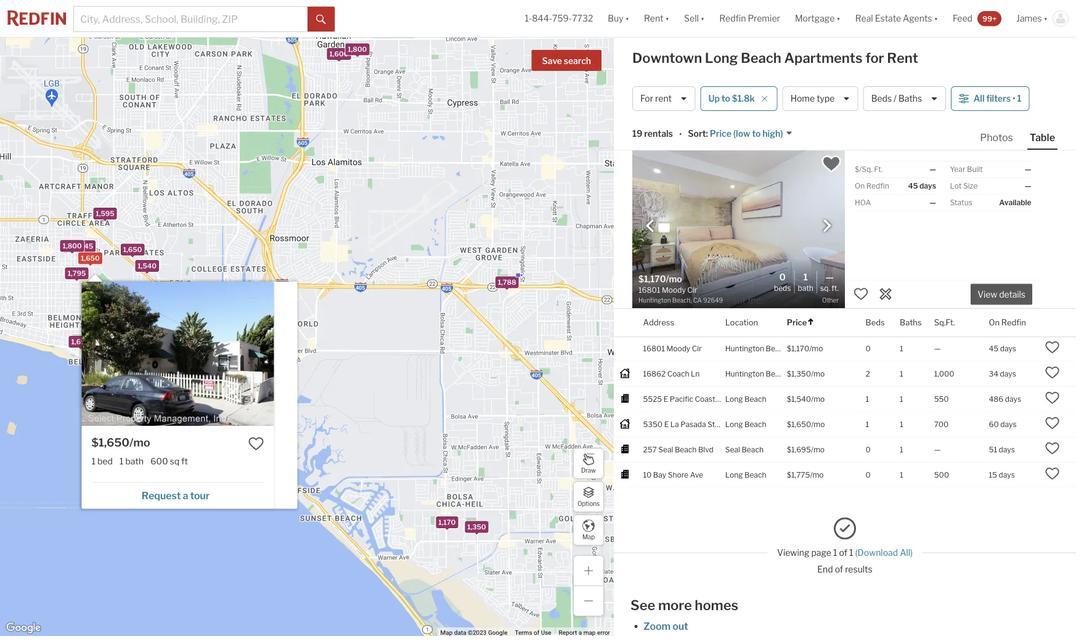 Task type: vqa. For each thing, say whether or not it's contained in the screenshot.


Task type: locate. For each thing, give the bounding box(es) containing it.
rent
[[656, 93, 672, 104]]

$1,650 inside dialog
[[92, 436, 130, 450]]

0 horizontal spatial 1,600
[[101, 331, 121, 339]]

• inside 19 rentals •
[[680, 129, 682, 140]]

1 vertical spatial 1,600
[[101, 331, 121, 339]]

price
[[710, 129, 732, 139], [787, 318, 808, 327]]

/mo up $1,775 /mo
[[812, 445, 825, 454]]

1 ▾ from the left
[[626, 13, 630, 24]]

e left the la
[[665, 420, 669, 429]]

huntington for huntington beach $1,350 /mo
[[726, 370, 765, 378]]

beach up huntington beach $1,350 /mo
[[766, 344, 788, 353]]

16801
[[644, 344, 665, 353]]

for
[[866, 50, 885, 66]]

1 horizontal spatial $1,650 /mo
[[787, 420, 825, 429]]

▾ right sell
[[701, 13, 705, 24]]

— left status
[[930, 198, 937, 207]]

— up available
[[1025, 182, 1032, 191]]

dialog inside the "map" region
[[82, 275, 298, 509]]

1 bath
[[798, 272, 814, 293]]

address button
[[644, 309, 675, 337]]

15
[[990, 471, 998, 480]]

/mo down price button at the right of page
[[810, 344, 824, 353]]

▾
[[626, 13, 630, 24], [666, 13, 670, 24], [701, 13, 705, 24], [837, 13, 841, 24], [935, 13, 939, 24], [1044, 13, 1048, 24]]

rent inside dropdown button
[[645, 13, 664, 24]]

next button image
[[822, 220, 834, 232]]

favorite button checkbox inside dialog
[[248, 436, 264, 452]]

2 favorite this home image from the top
[[1046, 466, 1060, 481]]

e
[[664, 395, 669, 404], [665, 420, 669, 429]]

1-
[[525, 13, 532, 24]]

• for all filters • 1
[[1013, 93, 1016, 104]]

0 horizontal spatial 1,800
[[63, 242, 82, 250]]

huntington up hwy at the bottom of the page
[[726, 370, 765, 378]]

days for $1,775
[[999, 471, 1016, 480]]

1 vertical spatial rent
[[888, 50, 919, 66]]

0 horizontal spatial on
[[855, 182, 865, 191]]

0 horizontal spatial 1,695
[[71, 338, 90, 346]]

▾ left sell
[[666, 13, 670, 24]]

1 vertical spatial 1,650
[[81, 255, 100, 263]]

days for $1,350
[[1001, 370, 1017, 378]]

▾ right buy
[[626, 13, 630, 24]]

1,645 up 1,400
[[89, 336, 108, 344]]

see
[[631, 597, 656, 614]]

/mo up bath
[[130, 436, 150, 450]]

beach up seal beach
[[745, 420, 767, 429]]

1 favorite this home image from the top
[[1046, 416, 1060, 431]]

price inside price button
[[787, 318, 808, 327]]

la
[[671, 420, 679, 429]]

dialog containing $1,650
[[82, 275, 298, 509]]

0 horizontal spatial price
[[710, 129, 732, 139]]

buy ▾
[[608, 13, 630, 24]]

1 vertical spatial huntington
[[726, 370, 765, 378]]

3 ▾ from the left
[[701, 13, 705, 24]]

favorite this home image
[[1046, 416, 1060, 431], [1046, 466, 1060, 481]]

1 horizontal spatial 45
[[990, 344, 999, 353]]

beds / baths
[[872, 93, 923, 104]]

2 long beach from the top
[[726, 420, 767, 429]]

2 vertical spatial beds
[[866, 318, 885, 327]]

$1,350
[[787, 370, 812, 378]]

ft. inside "— sq. ft."
[[832, 284, 839, 293]]

0 vertical spatial 1,800
[[348, 45, 367, 53]]

beds for beds / baths
[[872, 93, 893, 104]]

759-
[[553, 13, 572, 24]]

2 vertical spatial redfin
[[1002, 318, 1027, 327]]

long beach up seal beach
[[726, 420, 767, 429]]

options
[[578, 500, 600, 508]]

0 horizontal spatial favorite button checkbox
[[248, 436, 264, 452]]

▾ right the james
[[1044, 13, 1048, 24]]

long
[[705, 50, 738, 66], [726, 395, 743, 404], [726, 420, 743, 429], [726, 471, 743, 480]]

1 vertical spatial 45
[[990, 344, 999, 353]]

favorite button image
[[822, 154, 842, 175]]

ft. right $/sq.
[[875, 165, 883, 174]]

• inside all filters • 1 button
[[1013, 93, 1016, 104]]

1 horizontal spatial 45 days
[[990, 344, 1017, 353]]

0 vertical spatial e
[[664, 395, 669, 404]]

6 ▾ from the left
[[1044, 13, 1048, 24]]

1 vertical spatial e
[[665, 420, 669, 429]]

3 long beach from the top
[[726, 471, 767, 480]]

2 right unit
[[733, 420, 737, 429]]

1 horizontal spatial seal
[[726, 445, 741, 454]]

of right the end
[[835, 565, 844, 575]]

ln
[[691, 370, 700, 378]]

2 huntington from the top
[[726, 370, 765, 378]]

0 for $1,695
[[866, 445, 871, 454]]

0 vertical spatial long beach
[[726, 395, 767, 404]]

photo of 16801 moody cir, huntington beach, ca 92649 image
[[633, 150, 846, 308]]

to right up
[[722, 93, 731, 104]]

0 vertical spatial beds
[[872, 93, 893, 104]]

16862
[[644, 370, 666, 378]]

e right the 5525
[[664, 395, 669, 404]]

real estate agents ▾ link
[[856, 0, 939, 37]]

1 vertical spatial on
[[990, 318, 1000, 327]]

of
[[840, 548, 848, 558], [835, 565, 844, 575]]

favorite button checkbox
[[822, 154, 842, 175], [248, 436, 264, 452]]

baths right /
[[899, 93, 923, 104]]

1 horizontal spatial ft.
[[875, 165, 883, 174]]

600
[[151, 457, 168, 467]]

1 vertical spatial $1,650
[[92, 436, 130, 450]]

redfin down the $/sq. ft.
[[867, 182, 890, 191]]

1 horizontal spatial to
[[753, 129, 761, 139]]

beds button
[[866, 309, 885, 337]]

of up end of results
[[840, 548, 848, 558]]

• left sort
[[680, 129, 682, 140]]

days right "486"
[[1006, 395, 1022, 404]]

redfin premier button
[[713, 0, 788, 37]]

0 vertical spatial huntington
[[726, 344, 765, 353]]

days right 60
[[1001, 420, 1017, 429]]

0 vertical spatial redfin
[[720, 13, 747, 24]]

up to $1.8k button
[[701, 86, 778, 111]]

price inside price (low to high) button
[[710, 129, 732, 139]]

16862 coach ln
[[644, 370, 700, 378]]

favorite this home image right 15 days
[[1046, 466, 1060, 481]]

beds down the x-out this home image
[[866, 318, 885, 327]]

on redfin down details
[[990, 318, 1027, 327]]

0 horizontal spatial $1,650
[[92, 436, 130, 450]]

844-
[[532, 13, 553, 24]]

rent ▾
[[645, 13, 670, 24]]

built
[[968, 165, 984, 174]]

view
[[978, 289, 998, 300]]

sq.ft.
[[935, 318, 956, 327]]

beds
[[872, 93, 893, 104], [775, 284, 792, 293], [866, 318, 885, 327]]

2 down beds button at the right of the page
[[866, 370, 871, 378]]

$1,650 /mo up 1 bath
[[92, 436, 150, 450]]

beds inside button
[[872, 93, 893, 104]]

seal down unit
[[726, 445, 741, 454]]

1 huntington from the top
[[726, 344, 765, 353]]

0 for $1,775
[[866, 471, 871, 480]]

1 horizontal spatial 2
[[866, 370, 871, 378]]

0 vertical spatial favorite this home image
[[1046, 416, 1060, 431]]

on redfin down the $/sq. ft.
[[855, 182, 890, 191]]

view details button
[[971, 284, 1033, 305]]

long beach up unit
[[726, 395, 767, 404]]

long up up
[[705, 50, 738, 66]]

rent right buy ▾
[[645, 13, 664, 24]]

1 horizontal spatial redfin
[[867, 182, 890, 191]]

/mo inside the "map" region
[[130, 436, 150, 450]]

1 horizontal spatial •
[[1013, 93, 1016, 104]]

to right (low on the right of page
[[753, 129, 761, 139]]

beach down seal beach
[[745, 471, 767, 480]]

0 vertical spatial $1,650 /mo
[[787, 420, 825, 429]]

2 horizontal spatial redfin
[[1002, 318, 1027, 327]]

0 vertical spatial $1,650
[[787, 420, 812, 429]]

0 vertical spatial 1,695
[[71, 338, 90, 346]]

beds left bath
[[775, 284, 792, 293]]

1 horizontal spatial 1,695
[[239, 425, 257, 433]]

beach down huntington beach $1,170 /mo
[[766, 370, 788, 378]]

$1,650 /mo down $1,540 /mo
[[787, 420, 825, 429]]

45 days
[[909, 182, 937, 191], [990, 344, 1017, 353]]

2 vertical spatial long beach
[[726, 471, 767, 480]]

$1,540 /mo
[[787, 395, 825, 404]]

1 vertical spatial on redfin
[[990, 318, 1027, 327]]

on down the view at the top right of page
[[990, 318, 1000, 327]]

beds for beds button at the right of the page
[[866, 318, 885, 327]]

1 vertical spatial price
[[787, 318, 808, 327]]

1 vertical spatial long beach
[[726, 420, 767, 429]]

price for price
[[787, 318, 808, 327]]

/mo down huntington beach $1,350 /mo
[[812, 395, 825, 404]]

60 days
[[990, 420, 1017, 429]]

cir
[[692, 344, 702, 353]]

dialog
[[82, 275, 298, 509]]

huntington down location button
[[726, 344, 765, 353]]

0 vertical spatial 45
[[909, 182, 919, 191]]

— left year
[[930, 165, 937, 174]]

redfin left premier
[[720, 13, 747, 24]]

— down "table" "button"
[[1025, 165, 1032, 174]]

address
[[644, 318, 675, 327]]

for rent button
[[633, 86, 696, 111]]

seal
[[659, 445, 674, 454], [726, 445, 741, 454]]

seal right the 257
[[659, 445, 674, 454]]

photos
[[981, 131, 1014, 143]]

2 seal from the left
[[726, 445, 741, 454]]

0 horizontal spatial on redfin
[[855, 182, 890, 191]]

days up 34 days
[[1001, 344, 1017, 353]]

1,170
[[439, 519, 456, 527]]

on up hoa
[[855, 182, 865, 191]]

0 horizontal spatial to
[[722, 93, 731, 104]]

• right filters
[[1013, 93, 1016, 104]]

500
[[935, 471, 950, 480]]

long beach down seal beach
[[726, 471, 767, 480]]

real
[[856, 13, 874, 24]]

1 vertical spatial to
[[753, 129, 761, 139]]

0 vertical spatial •
[[1013, 93, 1016, 104]]

1 horizontal spatial on
[[990, 318, 1000, 327]]

1,650 up 1,540
[[123, 246, 142, 254]]

34 days
[[990, 370, 1017, 378]]

long right st
[[726, 420, 743, 429]]

45 days up 34 days
[[990, 344, 1017, 353]]

$1,650 up the bed
[[92, 436, 130, 450]]

downtown
[[633, 50, 703, 66]]

0 vertical spatial 45 days
[[909, 182, 937, 191]]

▾ right agents
[[935, 13, 939, 24]]

rent
[[645, 13, 664, 24], [888, 50, 919, 66]]

beach left $1,695
[[742, 445, 764, 454]]

redfin
[[720, 13, 747, 24], [867, 182, 890, 191], [1002, 318, 1027, 327]]

days for $1,540
[[1006, 395, 1022, 404]]

x-out this home image
[[879, 287, 894, 301]]

1,650 up 1,795
[[81, 255, 100, 263]]

on inside button
[[990, 318, 1000, 327]]

to
[[722, 93, 731, 104], [753, 129, 761, 139]]

1 inside button
[[1018, 93, 1022, 104]]

/mo
[[810, 344, 824, 353], [812, 370, 825, 378], [812, 395, 825, 404], [812, 420, 825, 429], [130, 436, 150, 450], [812, 445, 825, 454], [811, 471, 824, 480]]

0 for $1,170
[[866, 344, 871, 353]]

long for 5350 e la pasada st unit 2
[[726, 420, 743, 429]]

1 horizontal spatial 1,650
[[123, 246, 142, 254]]

feed
[[953, 13, 973, 24]]

0 beds
[[775, 272, 792, 293]]

1 vertical spatial ft.
[[832, 284, 839, 293]]

1 horizontal spatial favorite button checkbox
[[822, 154, 842, 175]]

beach left blvd
[[675, 445, 697, 454]]

0 horizontal spatial •
[[680, 129, 682, 140]]

1 horizontal spatial price
[[787, 318, 808, 327]]

days right 51
[[999, 445, 1016, 454]]

home type button
[[783, 86, 859, 111]]

price right :
[[710, 129, 732, 139]]

favorite this home image
[[854, 287, 869, 301], [1046, 340, 1060, 355], [1046, 365, 1060, 380], [1046, 391, 1060, 405], [1046, 441, 1060, 456]]

agents
[[904, 13, 933, 24]]

— up "sq."
[[826, 272, 834, 283]]

beds left /
[[872, 93, 893, 104]]

long down seal beach
[[726, 471, 743, 480]]

request a tour button
[[92, 486, 264, 504]]

rent ▾ button
[[637, 0, 677, 37]]

0 horizontal spatial ft.
[[832, 284, 839, 293]]

rent right 'for'
[[888, 50, 919, 66]]

0 horizontal spatial 45
[[909, 182, 919, 191]]

45 days left lot
[[909, 182, 937, 191]]

4 ▾ from the left
[[837, 13, 841, 24]]

1 horizontal spatial 1,600
[[330, 50, 349, 58]]

sort :
[[688, 129, 709, 139]]

$1,650 /mo
[[787, 420, 825, 429], [92, 436, 150, 450]]

filters
[[987, 93, 1012, 104]]

favorite this home image for 486 days
[[1046, 391, 1060, 405]]

(download all) link
[[856, 548, 913, 558]]

0 horizontal spatial 2
[[733, 420, 737, 429]]

price up $1,170
[[787, 318, 808, 327]]

(low
[[734, 129, 751, 139]]

45 left lot
[[909, 182, 919, 191]]

5 ▾ from the left
[[935, 13, 939, 24]]

1 vertical spatial favorite button checkbox
[[248, 436, 264, 452]]

favorite this home image right 60 days
[[1046, 416, 1060, 431]]

5525 e pacific coast hwy
[[644, 395, 733, 404]]

1 bath
[[120, 457, 144, 467]]

days right 15
[[999, 471, 1016, 480]]

1 long beach from the top
[[726, 395, 767, 404]]

heading
[[639, 273, 739, 305]]

$1,650 /mo inside dialog
[[92, 436, 150, 450]]

0 vertical spatial rent
[[645, 13, 664, 24]]

▾ right mortgage
[[837, 13, 841, 24]]

1 vertical spatial $1,650 /mo
[[92, 436, 150, 450]]

ft. right "sq."
[[832, 284, 839, 293]]

1 vertical spatial favorite this home image
[[1046, 466, 1060, 481]]

long up unit
[[726, 395, 743, 404]]

19 rentals •
[[633, 129, 682, 140]]

1 vertical spatial •
[[680, 129, 682, 140]]

price (low to high)
[[710, 129, 784, 139]]

mortgage ▾ button
[[796, 0, 841, 37]]

days right the 34
[[1001, 370, 1017, 378]]

1,645
[[75, 242, 93, 250], [89, 336, 108, 344]]

0 horizontal spatial $1,650 /mo
[[92, 436, 150, 450]]

sq.ft. button
[[935, 309, 956, 337]]

buy ▾ button
[[601, 0, 637, 37]]

redfin down details
[[1002, 318, 1027, 327]]

hoa
[[855, 198, 872, 207]]

0 vertical spatial favorite button checkbox
[[822, 154, 842, 175]]

save search
[[542, 56, 591, 66]]

0 vertical spatial baths
[[899, 93, 923, 104]]

baths
[[899, 93, 923, 104], [901, 318, 922, 327]]

long for 10 bay shore ave
[[726, 471, 743, 480]]

45 up the 34
[[990, 344, 999, 353]]

baths left sq.ft.
[[901, 318, 922, 327]]

45
[[909, 182, 919, 191], [990, 344, 999, 353]]

0 horizontal spatial rent
[[645, 13, 664, 24]]

high)
[[763, 129, 784, 139]]

home type
[[791, 93, 835, 104]]

$1,650 down $1,540
[[787, 420, 812, 429]]

1 horizontal spatial 1,800
[[348, 45, 367, 53]]

1
[[1018, 93, 1022, 104], [804, 272, 808, 283], [901, 344, 904, 353], [901, 370, 904, 378], [866, 395, 870, 404], [901, 395, 904, 404], [866, 420, 870, 429], [901, 420, 904, 429], [901, 445, 904, 454], [92, 457, 96, 467], [120, 457, 124, 467], [901, 471, 904, 480], [834, 548, 838, 558], [850, 548, 854, 558]]

1 bed
[[92, 457, 113, 467]]

2 ▾ from the left
[[666, 13, 670, 24]]

0 horizontal spatial seal
[[659, 445, 674, 454]]

$/sq. ft.
[[855, 165, 883, 174]]

1 horizontal spatial $1,650
[[787, 420, 812, 429]]

redfin premier
[[720, 13, 781, 24]]

1,645 up 1,795
[[75, 242, 93, 250]]

0 vertical spatial price
[[710, 129, 732, 139]]



Task type: describe. For each thing, give the bounding box(es) containing it.
$/sq.
[[855, 165, 873, 174]]

1 vertical spatial 1,800
[[63, 242, 82, 250]]

huntington for huntington beach $1,170 /mo
[[726, 344, 765, 353]]

15 days
[[990, 471, 1016, 480]]

long beach for st
[[726, 420, 767, 429]]

days for $1,650
[[1001, 420, 1017, 429]]

moody
[[667, 344, 691, 353]]

favorite button image
[[248, 436, 264, 452]]

0 vertical spatial 2
[[866, 370, 871, 378]]

5525
[[644, 395, 662, 404]]

/mo up $1,540 /mo
[[812, 370, 825, 378]]

rent ▾ button
[[645, 0, 670, 37]]

e for 5525
[[664, 395, 669, 404]]

$1,775
[[787, 471, 811, 480]]

0 vertical spatial to
[[722, 93, 731, 104]]

— inside "— sq. ft."
[[826, 272, 834, 283]]

long for 5525 e pacific coast hwy
[[726, 395, 743, 404]]

1 vertical spatial 1,695
[[239, 425, 257, 433]]

1 vertical spatial of
[[835, 565, 844, 575]]

days for $1,170
[[1001, 344, 1017, 353]]

34
[[990, 370, 999, 378]]

▾ for rent ▾
[[666, 13, 670, 24]]

City, Address, School, Building, ZIP search field
[[74, 7, 308, 31]]

sq
[[170, 457, 180, 467]]

0 vertical spatial of
[[840, 548, 848, 558]]

favorite this home image for 51 days
[[1046, 441, 1060, 456]]

days left lot
[[920, 182, 937, 191]]

1,000
[[935, 370, 955, 378]]

zoom
[[644, 620, 671, 632]]

zoom out button
[[643, 620, 689, 632]]

:
[[707, 129, 709, 139]]

1,595
[[96, 210, 114, 218]]

— sq. ft.
[[821, 272, 839, 293]]

draw
[[582, 467, 596, 474]]

550
[[935, 395, 950, 404]]

type
[[817, 93, 835, 104]]

beds / baths button
[[864, 86, 947, 111]]

blvd
[[699, 445, 714, 454]]

51 days
[[990, 445, 1016, 454]]

▾ for mortgage ▾
[[837, 13, 841, 24]]

all
[[974, 93, 985, 104]]

favorite this home image for 60 days
[[1046, 416, 1060, 431]]

mortgage ▾ button
[[788, 0, 849, 37]]

0 horizontal spatial 45 days
[[909, 182, 937, 191]]

see more homes
[[631, 597, 739, 614]]

year
[[951, 165, 966, 174]]

sort
[[688, 129, 707, 139]]

year built
[[951, 165, 984, 174]]

1 horizontal spatial on redfin
[[990, 318, 1027, 327]]

486 days
[[990, 395, 1022, 404]]

details
[[1000, 289, 1026, 300]]

location
[[726, 318, 759, 327]]

favorite this home image for 45 days
[[1046, 340, 1060, 355]]

homes
[[695, 597, 739, 614]]

price for price (low to high)
[[710, 129, 732, 139]]

0 horizontal spatial 1,650
[[81, 255, 100, 263]]

1,788
[[498, 279, 517, 287]]

submit search image
[[316, 15, 326, 25]]

request
[[142, 490, 181, 502]]

on redfin button
[[990, 309, 1027, 337]]

st
[[708, 420, 715, 429]]

hwy
[[717, 395, 733, 404]]

700
[[935, 420, 949, 429]]

home
[[791, 93, 815, 104]]

$1,695 /mo
[[787, 445, 825, 454]]

1 horizontal spatial rent
[[888, 50, 919, 66]]

600 sq ft
[[151, 457, 188, 467]]

1-844-759-7732
[[525, 13, 594, 24]]

▾ for buy ▾
[[626, 13, 630, 24]]

days for $1,695
[[999, 445, 1016, 454]]

$1,170
[[787, 344, 810, 353]]

photo of 4525 e 10th st, long beach, ca 90804 image
[[82, 282, 274, 426]]

0 vertical spatial on redfin
[[855, 182, 890, 191]]

sell ▾ button
[[685, 0, 705, 37]]

view details link
[[971, 282, 1033, 305]]

seal beach
[[726, 445, 764, 454]]

1,775
[[110, 363, 127, 371]]

save
[[542, 56, 562, 66]]

favorite this home image for 34 days
[[1046, 365, 1060, 380]]

up
[[709, 93, 720, 104]]

1 vertical spatial 45 days
[[990, 344, 1017, 353]]

0 vertical spatial ft.
[[875, 165, 883, 174]]

size
[[964, 182, 978, 191]]

0 vertical spatial 1,650
[[123, 246, 142, 254]]

baths button
[[901, 309, 922, 337]]

price (low to high) button
[[709, 128, 793, 140]]

1 seal from the left
[[659, 445, 674, 454]]

location button
[[726, 309, 759, 337]]

favorite this home image for 15 days
[[1046, 466, 1060, 481]]

/
[[894, 93, 897, 104]]

table button
[[1028, 131, 1058, 150]]

more
[[659, 597, 692, 614]]

1 vertical spatial beds
[[775, 284, 792, 293]]

downtown long beach apartments for rent
[[633, 50, 919, 66]]

▾ for james ▾
[[1044, 13, 1048, 24]]

price button
[[787, 309, 815, 337]]

baths inside beds / baths button
[[899, 93, 923, 104]]

page
[[812, 548, 832, 558]]

257
[[644, 445, 657, 454]]

previous button image
[[645, 220, 657, 232]]

status
[[951, 198, 973, 207]]

save search button
[[532, 50, 602, 71]]

view details
[[978, 289, 1026, 300]]

19
[[633, 129, 643, 139]]

sq.
[[821, 284, 831, 293]]

beach down premier
[[741, 50, 782, 66]]

google image
[[3, 620, 44, 636]]

— up 1,000
[[935, 344, 941, 353]]

1,675
[[74, 337, 92, 345]]

• for 19 rentals •
[[680, 129, 682, 140]]

for
[[641, 93, 654, 104]]

/mo down $1,695 /mo
[[811, 471, 824, 480]]

1 vertical spatial baths
[[901, 318, 922, 327]]

0 vertical spatial on
[[855, 182, 865, 191]]

buy
[[608, 13, 624, 24]]

beach right hwy at the bottom of the page
[[745, 395, 767, 404]]

pasada
[[681, 420, 706, 429]]

1,540
[[138, 262, 157, 270]]

map button
[[574, 515, 604, 546]]

0 inside 0 beds
[[780, 272, 786, 283]]

0 horizontal spatial redfin
[[720, 13, 747, 24]]

shore
[[668, 471, 689, 480]]

buy ▾ button
[[608, 0, 630, 37]]

long beach for hwy
[[726, 395, 767, 404]]

real estate agents ▾ button
[[849, 0, 946, 37]]

1 vertical spatial 1,645
[[89, 336, 108, 344]]

ft
[[181, 457, 188, 467]]

end of results
[[818, 565, 873, 575]]

pacific
[[670, 395, 694, 404]]

lot size
[[951, 182, 978, 191]]

map region
[[0, 29, 620, 636]]

0 vertical spatial 1,645
[[75, 242, 93, 250]]

draw button
[[574, 448, 604, 479]]

/mo down $1,540 /mo
[[812, 420, 825, 429]]

bath
[[125, 457, 144, 467]]

— down 700
[[935, 445, 941, 454]]

0 vertical spatial 1,600
[[330, 50, 349, 58]]

remove up to $1.8k image
[[761, 95, 769, 102]]

mortgage ▾
[[796, 13, 841, 24]]

$1.8k
[[733, 93, 755, 104]]

1 vertical spatial redfin
[[867, 182, 890, 191]]

99+
[[983, 14, 997, 23]]

▾ for sell ▾
[[701, 13, 705, 24]]

1 inside the 1 bath
[[804, 272, 808, 283]]

coast
[[695, 395, 716, 404]]

e for 5350
[[665, 420, 669, 429]]

viewing page 1 of 1 (download all)
[[778, 548, 913, 558]]

1 vertical spatial 2
[[733, 420, 737, 429]]



